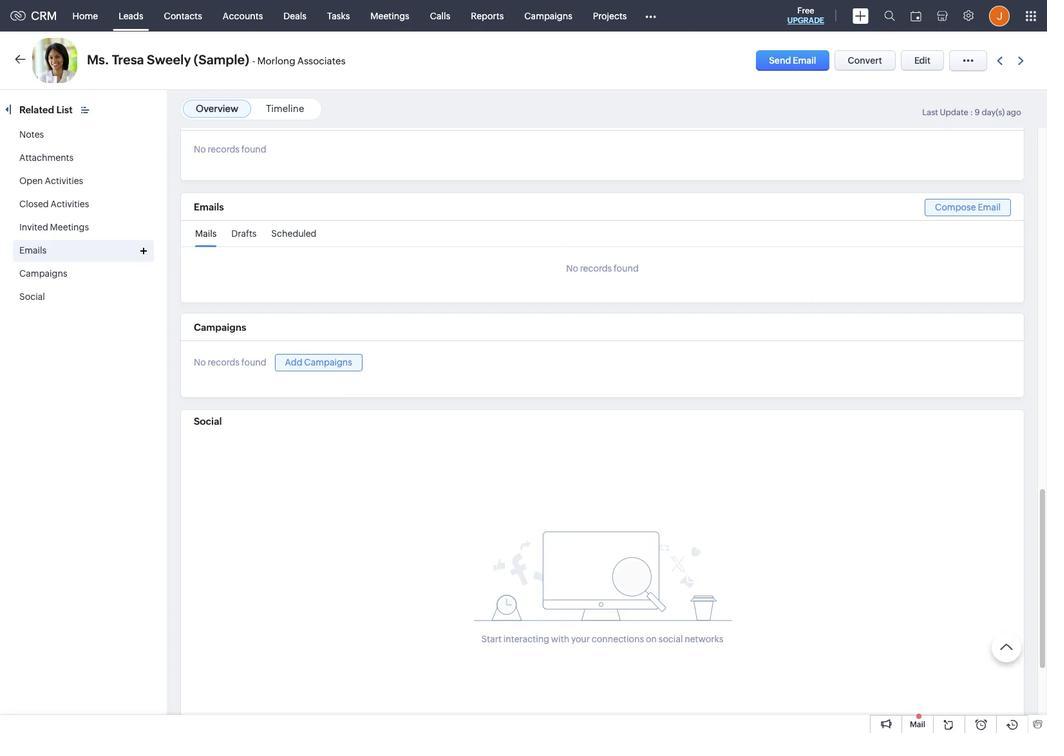 Task type: locate. For each thing, give the bounding box(es) containing it.
connections
[[592, 634, 644, 645]]

your
[[571, 634, 590, 645]]

edit button
[[901, 50, 944, 71]]

0 horizontal spatial social
[[19, 292, 45, 302]]

social
[[19, 292, 45, 302], [194, 416, 222, 427]]

campaigns link down emails "link"
[[19, 269, 67, 279]]

1 horizontal spatial meetings
[[371, 11, 410, 21]]

add campaigns link
[[275, 354, 363, 372]]

drafts
[[231, 229, 257, 239]]

0 vertical spatial email
[[793, 55, 817, 66]]

0 vertical spatial no
[[194, 144, 206, 155]]

1 horizontal spatial emails
[[194, 202, 224, 213]]

free upgrade
[[788, 6, 825, 25]]

email for send email
[[793, 55, 817, 66]]

last update : 9 day(s) ago
[[923, 108, 1022, 117]]

open activities
[[19, 176, 83, 186]]

no
[[194, 144, 206, 155], [566, 264, 578, 274], [194, 358, 206, 368]]

0 vertical spatial found
[[241, 144, 267, 155]]

add
[[285, 357, 302, 368]]

email right compose
[[978, 202, 1001, 213]]

0 horizontal spatial emails
[[19, 245, 47, 256]]

emails down invited
[[19, 245, 47, 256]]

campaigns link right the reports
[[514, 0, 583, 31]]

meetings left calls link
[[371, 11, 410, 21]]

1 vertical spatial social
[[194, 416, 222, 427]]

1 vertical spatial no records found
[[566, 264, 639, 274]]

timeline
[[266, 103, 304, 114]]

-
[[252, 55, 255, 66]]

closed activities link
[[19, 199, 89, 209]]

search element
[[877, 0, 903, 32]]

0 vertical spatial campaigns link
[[514, 0, 583, 31]]

accounts
[[223, 11, 263, 21]]

0 vertical spatial social
[[19, 292, 45, 302]]

update
[[940, 108, 969, 117]]

invited meetings
[[19, 222, 89, 233]]

contacts
[[164, 11, 202, 21]]

reports
[[471, 11, 504, 21]]

2 vertical spatial no
[[194, 358, 206, 368]]

last
[[923, 108, 939, 117]]

notes
[[19, 129, 44, 140]]

1 vertical spatial activities
[[51, 199, 89, 209]]

1 horizontal spatial email
[[978, 202, 1001, 213]]

0 horizontal spatial email
[[793, 55, 817, 66]]

tasks link
[[317, 0, 360, 31]]

2 vertical spatial no records found
[[194, 358, 267, 368]]

emails link
[[19, 245, 47, 256]]

1 vertical spatial found
[[614, 264, 639, 274]]

create menu element
[[845, 0, 877, 31]]

search image
[[885, 10, 896, 21]]

no records found
[[194, 144, 267, 155], [566, 264, 639, 274], [194, 358, 267, 368]]

records
[[208, 144, 240, 155], [580, 264, 612, 274], [208, 358, 240, 368]]

activities up invited meetings link
[[51, 199, 89, 209]]

contacts link
[[154, 0, 213, 31]]

mail
[[910, 721, 926, 730]]

activities up closed activities link
[[45, 176, 83, 186]]

emails up mails on the top of page
[[194, 202, 224, 213]]

email
[[793, 55, 817, 66], [978, 202, 1001, 213]]

meetings
[[371, 11, 410, 21], [50, 222, 89, 233]]

activities
[[45, 176, 83, 186], [51, 199, 89, 209]]

Other Modules field
[[637, 5, 665, 26]]

email inside send email button
[[793, 55, 817, 66]]

found
[[241, 144, 267, 155], [614, 264, 639, 274], [241, 358, 267, 368]]

overview link
[[196, 103, 238, 114]]

campaigns
[[525, 11, 573, 21], [19, 269, 67, 279], [194, 322, 246, 333], [304, 357, 352, 368]]

on
[[646, 634, 657, 645]]

0 vertical spatial emails
[[194, 202, 224, 213]]

attachments
[[19, 153, 74, 163]]

emails
[[194, 202, 224, 213], [19, 245, 47, 256]]

previous record image
[[997, 56, 1003, 65]]

1 horizontal spatial campaigns link
[[514, 0, 583, 31]]

crm
[[31, 9, 57, 23]]

campaigns link
[[514, 0, 583, 31], [19, 269, 67, 279]]

send
[[769, 55, 791, 66]]

leads
[[119, 11, 143, 21]]

send email button
[[756, 50, 829, 71]]

profile element
[[982, 0, 1018, 31]]

0 vertical spatial meetings
[[371, 11, 410, 21]]

email right send
[[793, 55, 817, 66]]

activities for closed activities
[[51, 199, 89, 209]]

compose
[[936, 202, 976, 213]]

projects
[[593, 11, 627, 21]]

send email
[[769, 55, 817, 66]]

networks
[[685, 634, 724, 645]]

tresa
[[112, 52, 144, 67]]

scheduled
[[271, 229, 317, 239]]

upgrade
[[788, 16, 825, 25]]

sweely
[[147, 52, 191, 67]]

meetings down closed activities link
[[50, 222, 89, 233]]

timeline link
[[266, 103, 304, 114]]

:
[[971, 108, 973, 117]]

calls
[[430, 11, 451, 21]]

1 vertical spatial campaigns link
[[19, 269, 67, 279]]

0 vertical spatial activities
[[45, 176, 83, 186]]

1 vertical spatial meetings
[[50, 222, 89, 233]]

0 horizontal spatial meetings
[[50, 222, 89, 233]]

2 vertical spatial found
[[241, 358, 267, 368]]

1 vertical spatial email
[[978, 202, 1001, 213]]

home link
[[62, 0, 108, 31]]



Task type: describe. For each thing, give the bounding box(es) containing it.
edit
[[915, 55, 931, 66]]

start interacting with your connections on social networks
[[482, 634, 724, 645]]

create menu image
[[853, 8, 869, 24]]

1 vertical spatial emails
[[19, 245, 47, 256]]

1 vertical spatial no
[[566, 264, 578, 274]]

1 horizontal spatial social
[[194, 416, 222, 427]]

social
[[659, 634, 683, 645]]

social link
[[19, 292, 45, 302]]

calls link
[[420, 0, 461, 31]]

next record image
[[1019, 56, 1027, 65]]

campaigns inside 'link'
[[304, 357, 352, 368]]

notes link
[[19, 129, 44, 140]]

ms. tresa sweely (sample) - morlong associates
[[87, 52, 346, 67]]

invited
[[19, 222, 48, 233]]

projects link
[[583, 0, 637, 31]]

morlong
[[257, 55, 296, 66]]

invited meetings link
[[19, 222, 89, 233]]

list
[[56, 104, 73, 115]]

0 vertical spatial no records found
[[194, 144, 267, 155]]

1 vertical spatial records
[[580, 264, 612, 274]]

deals
[[284, 11, 307, 21]]

convert button
[[835, 50, 896, 71]]

profile image
[[990, 5, 1010, 26]]

leads link
[[108, 0, 154, 31]]

related
[[19, 104, 54, 115]]

crm link
[[10, 9, 57, 23]]

accounts link
[[213, 0, 273, 31]]

interacting
[[504, 634, 550, 645]]

2 vertical spatial records
[[208, 358, 240, 368]]

day(s)
[[982, 108, 1005, 117]]

home
[[73, 11, 98, 21]]

email for compose email
[[978, 202, 1001, 213]]

0 vertical spatial records
[[208, 144, 240, 155]]

open activities link
[[19, 176, 83, 186]]

ago
[[1007, 108, 1022, 117]]

9
[[975, 108, 980, 117]]

overview
[[196, 103, 238, 114]]

associates
[[297, 55, 346, 66]]

convert
[[848, 55, 883, 66]]

meetings link
[[360, 0, 420, 31]]

add campaigns
[[285, 357, 352, 368]]

tasks
[[327, 11, 350, 21]]

related list
[[19, 104, 75, 115]]

deals link
[[273, 0, 317, 31]]

reports link
[[461, 0, 514, 31]]

closed
[[19, 199, 49, 209]]

open
[[19, 176, 43, 186]]

mails
[[195, 229, 217, 239]]

closed activities
[[19, 199, 89, 209]]

with
[[551, 634, 570, 645]]

start
[[482, 634, 502, 645]]

attachments link
[[19, 153, 74, 163]]

ms.
[[87, 52, 109, 67]]

calendar image
[[911, 11, 922, 21]]

(sample)
[[194, 52, 250, 67]]

free
[[798, 6, 815, 15]]

compose email
[[936, 202, 1001, 213]]

0 horizontal spatial campaigns link
[[19, 269, 67, 279]]

activities for open activities
[[45, 176, 83, 186]]



Task type: vqa. For each thing, say whether or not it's contained in the screenshot.
(sample)
yes



